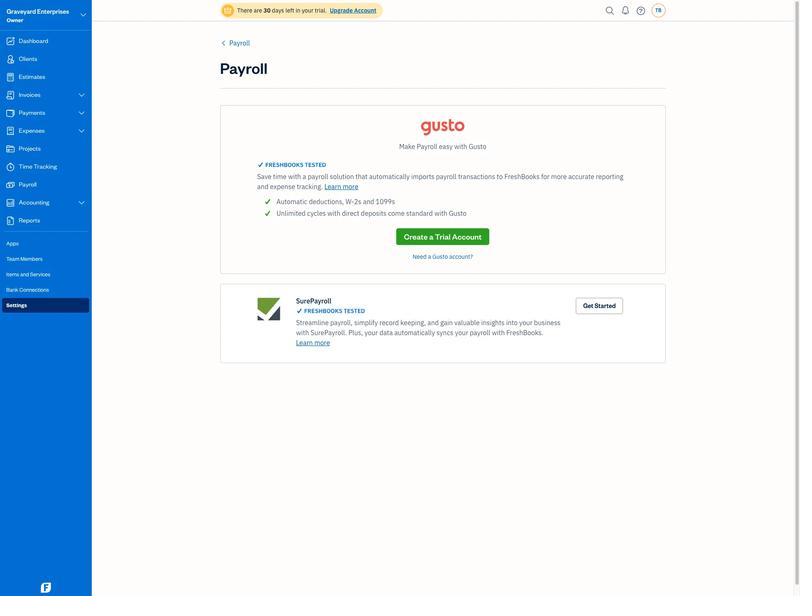 Task type: describe. For each thing, give the bounding box(es) containing it.
streamline payroll, simplify record keeping, and gain valuable insights into your business with surepayroll. plus, your data automatically syncs your payroll with freshbooks. learn more
[[296, 318, 561, 347]]

projects
[[19, 144, 41, 152]]

reports link
[[2, 212, 89, 230]]

bank
[[6, 286, 18, 293]]

transactions
[[458, 172, 495, 181]]

payroll inside "payroll" button
[[229, 39, 250, 47]]

your down valuable at the right of page
[[455, 328, 469, 337]]

learn inside streamline payroll, simplify record keeping, and gain valuable insights into your business with surepayroll. plus, your data automatically syncs your payroll with freshbooks. learn more
[[296, 339, 313, 347]]

payroll link
[[2, 177, 89, 194]]

0 vertical spatial freshbooks tested
[[265, 161, 326, 169]]

and inside main element
[[20, 271, 29, 278]]

started
[[595, 302, 616, 310]]

gain
[[441, 318, 453, 327]]

1 vertical spatial chevron large down image
[[78, 92, 86, 99]]

and inside streamline payroll, simplify record keeping, and gain valuable insights into your business with surepayroll. plus, your data automatically syncs your payroll with freshbooks. learn more
[[428, 318, 439, 327]]

freshbooks for rightmost check icon
[[304, 307, 343, 315]]

syncs
[[437, 328, 454, 337]]

accounting
[[19, 198, 49, 206]]

money image
[[5, 181, 15, 189]]

30
[[264, 7, 271, 14]]

automatically inside streamline payroll, simplify record keeping, and gain valuable insights into your business with surepayroll. plus, your data automatically syncs your payroll with freshbooks. learn more
[[395, 328, 435, 337]]

0 horizontal spatial gusto
[[433, 253, 448, 260]]

freshbooks image
[[39, 583, 53, 593]]

need a gusto account?
[[413, 253, 473, 260]]

dashboard image
[[5, 37, 15, 45]]

record
[[380, 318, 399, 327]]

check image for automatic deductions, w-2s and 1099s
[[264, 197, 272, 207]]

are
[[254, 7, 262, 14]]

valuable
[[455, 318, 480, 327]]

business
[[534, 318, 561, 327]]

surepayroll
[[296, 297, 332, 305]]

there
[[237, 7, 252, 14]]

chevronleft image
[[220, 38, 228, 48]]

upgrade account link
[[328, 7, 377, 14]]

learn more link for save time with a payroll solution that automatically imports payroll transactions to freshbooks for more accurate reporting and expense tracking.
[[325, 182, 359, 191]]

left
[[286, 7, 294, 14]]

time
[[19, 162, 32, 170]]

1 vertical spatial more
[[343, 182, 359, 191]]

dashboard
[[19, 37, 48, 45]]

simplify
[[354, 318, 378, 327]]

unlimited
[[277, 209, 306, 217]]

need
[[413, 253, 427, 260]]

save
[[257, 172, 272, 181]]

with down streamline
[[296, 328, 309, 337]]

items
[[6, 271, 19, 278]]

learn more
[[325, 182, 359, 191]]

search image
[[604, 4, 617, 17]]

chart image
[[5, 199, 15, 207]]

reports
[[19, 216, 40, 224]]

payroll left the easy
[[417, 142, 438, 151]]

project image
[[5, 145, 15, 153]]

your up "freshbooks."
[[520, 318, 533, 327]]

for
[[542, 172, 550, 181]]

expense image
[[5, 127, 15, 135]]

time tracking link
[[2, 159, 89, 176]]

0 vertical spatial chevron large down image
[[80, 10, 87, 20]]

payroll down "payroll" button
[[220, 58, 268, 78]]

need a gusto account? button
[[413, 253, 473, 260]]

with right standard
[[435, 209, 448, 217]]

members
[[20, 255, 43, 262]]

team
[[6, 255, 19, 262]]

more inside save time with a payroll solution that automatically imports payroll transactions to freshbooks for more accurate reporting and expense tracking.
[[551, 172, 567, 181]]

1 horizontal spatial learn
[[325, 182, 341, 191]]

come
[[388, 209, 405, 217]]

crown image
[[224, 6, 232, 15]]

invoices link
[[2, 87, 89, 104]]

payment image
[[5, 109, 15, 117]]

plus,
[[349, 328, 363, 337]]

that
[[356, 172, 368, 181]]

team members link
[[2, 252, 89, 266]]

time
[[273, 172, 287, 181]]

expense
[[270, 182, 295, 191]]

deductions,
[[309, 197, 344, 206]]

trial.
[[315, 7, 327, 14]]

tested for the top check icon
[[305, 161, 326, 169]]

chevron large down image for accounting
[[78, 200, 86, 206]]

account?
[[450, 253, 473, 260]]

easy
[[439, 142, 453, 151]]

deposits
[[361, 209, 387, 217]]

bank connections link
[[2, 283, 89, 297]]

and inside save time with a payroll solution that automatically imports payroll transactions to freshbooks for more accurate reporting and expense tracking.
[[257, 182, 269, 191]]

learn more link for streamline payroll, simplify record keeping, and gain valuable insights into your business with surepayroll. plus, your data automatically syncs your payroll with freshbooks.
[[296, 339, 330, 347]]

upgrade
[[330, 7, 353, 14]]

your right in
[[302, 7, 314, 14]]

with right the easy
[[455, 142, 467, 151]]

0 vertical spatial check image
[[257, 162, 264, 168]]

graveyard
[[7, 8, 36, 15]]

cycles
[[307, 209, 326, 217]]

with down automatic deductions, w-2s and 1099s
[[328, 209, 341, 217]]

days
[[272, 7, 284, 14]]

accurate
[[569, 172, 595, 181]]

freshbooks
[[505, 172, 540, 181]]

tracking.
[[297, 182, 323, 191]]

reporting
[[596, 172, 624, 181]]

save time with a payroll solution that automatically imports payroll transactions to freshbooks for more accurate reporting and expense tracking.
[[257, 172, 624, 191]]



Task type: vqa. For each thing, say whether or not it's contained in the screenshot.
22 within the dropdown button
no



Task type: locate. For each thing, give the bounding box(es) containing it.
data
[[380, 328, 393, 337]]

0 vertical spatial check image
[[264, 197, 272, 207]]

0 vertical spatial gusto
[[469, 142, 487, 151]]

1 vertical spatial chevron large down image
[[78, 128, 86, 134]]

0 horizontal spatial more
[[315, 339, 330, 347]]

with
[[455, 142, 467, 151], [288, 172, 301, 181], [328, 209, 341, 217], [435, 209, 448, 217], [296, 328, 309, 337], [492, 328, 505, 337]]

freshbooks up 'time'
[[265, 161, 304, 169]]

0 vertical spatial tested
[[305, 161, 326, 169]]

bank connections
[[6, 286, 49, 293]]

owner
[[7, 17, 23, 23]]

1 horizontal spatial payroll
[[436, 172, 457, 181]]

make payroll easy with gusto image
[[421, 119, 465, 136]]

1 vertical spatial check image
[[296, 308, 303, 314]]

chevron large down image right enterprises
[[80, 10, 87, 20]]

a for create
[[430, 232, 434, 241]]

1 check image from the top
[[264, 197, 272, 207]]

freshbooks tested up payroll,
[[304, 307, 365, 315]]

get started button
[[576, 298, 624, 314]]

chevron large down image down estimates link
[[78, 92, 86, 99]]

payroll
[[229, 39, 250, 47], [220, 58, 268, 78], [417, 142, 438, 151], [19, 180, 37, 188]]

0 horizontal spatial payroll
[[308, 172, 328, 181]]

1 vertical spatial tested
[[344, 307, 365, 315]]

and down the save
[[257, 182, 269, 191]]

go to help image
[[635, 4, 648, 17]]

2 horizontal spatial payroll
[[470, 328, 491, 337]]

learn more link down surepayroll.
[[296, 339, 330, 347]]

chevron large down image down invoices link
[[78, 110, 86, 116]]

learn more link down the solution
[[325, 182, 359, 191]]

1 vertical spatial check image
[[264, 208, 272, 218]]

to
[[497, 172, 503, 181]]

1 horizontal spatial more
[[343, 182, 359, 191]]

gusto
[[469, 142, 487, 151], [449, 209, 467, 217], [433, 253, 448, 260]]

tracking
[[34, 162, 57, 170]]

automatically inside save time with a payroll solution that automatically imports payroll transactions to freshbooks for more accurate reporting and expense tracking.
[[369, 172, 410, 181]]

a up tracking.
[[303, 172, 306, 181]]

1 chevron large down image from the top
[[78, 110, 86, 116]]

dashboard link
[[2, 33, 89, 50]]

gusto up trial
[[449, 209, 467, 217]]

invoices
[[19, 91, 41, 99]]

freshbooks for the top check icon
[[265, 161, 304, 169]]

2 horizontal spatial gusto
[[469, 142, 487, 151]]

1 horizontal spatial gusto
[[449, 209, 467, 217]]

2 chevron large down image from the top
[[78, 128, 86, 134]]

freshbooks tested up 'time'
[[265, 161, 326, 169]]

w-
[[346, 197, 354, 206]]

payroll,
[[330, 318, 353, 327]]

0 vertical spatial a
[[303, 172, 306, 181]]

and left gain
[[428, 318, 439, 327]]

projects link
[[2, 141, 89, 158]]

time tracking
[[19, 162, 57, 170]]

tested up tracking.
[[305, 161, 326, 169]]

into
[[506, 318, 518, 327]]

0 horizontal spatial account
[[354, 7, 377, 14]]

settings
[[6, 302, 27, 308]]

streamline
[[296, 318, 329, 327]]

more
[[551, 172, 567, 181], [343, 182, 359, 191], [315, 339, 330, 347]]

1 vertical spatial gusto
[[449, 209, 467, 217]]

accounting link
[[2, 195, 89, 212]]

your down simplify
[[365, 328, 378, 337]]

tb
[[656, 7, 662, 13]]

apps link
[[2, 236, 89, 251]]

freshbooks
[[265, 161, 304, 169], [304, 307, 343, 315]]

make
[[399, 142, 415, 151]]

1 vertical spatial freshbooks
[[304, 307, 343, 315]]

a for need
[[428, 253, 431, 260]]

chevron large down image for expenses
[[78, 128, 86, 134]]

2 vertical spatial gusto
[[433, 253, 448, 260]]

gusto down create a trial account button
[[433, 253, 448, 260]]

a inside button
[[430, 232, 434, 241]]

surepayroll image
[[257, 298, 280, 321]]

payroll right chevronleft icon
[[229, 39, 250, 47]]

a
[[303, 172, 306, 181], [430, 232, 434, 241], [428, 253, 431, 260]]

0 vertical spatial freshbooks
[[265, 161, 304, 169]]

check image for unlimited cycles with direct deposits come standard with gusto
[[264, 208, 272, 218]]

more inside streamline payroll, simplify record keeping, and gain valuable insights into your business with surepayroll. plus, your data automatically syncs your payroll with freshbooks. learn more
[[315, 339, 330, 347]]

settings link
[[2, 298, 89, 313]]

automatic deductions, w-2s and 1099s
[[277, 197, 395, 206]]

freshbooks down surepayroll
[[304, 307, 343, 315]]

graveyard enterprises owner
[[7, 8, 69, 23]]

2 horizontal spatial more
[[551, 172, 567, 181]]

more right for
[[551, 172, 567, 181]]

1 horizontal spatial freshbooks
[[304, 307, 343, 315]]

0 vertical spatial learn more link
[[325, 182, 359, 191]]

with right 'time'
[[288, 172, 301, 181]]

with down insights
[[492, 328, 505, 337]]

connections
[[19, 286, 49, 293]]

surepayroll.
[[311, 328, 347, 337]]

check image up streamline
[[296, 308, 303, 314]]

0 vertical spatial more
[[551, 172, 567, 181]]

account right upgrade at the left of page
[[354, 7, 377, 14]]

learn down streamline
[[296, 339, 313, 347]]

automatically
[[369, 172, 410, 181], [395, 328, 435, 337]]

timer image
[[5, 163, 15, 171]]

expenses
[[19, 126, 45, 134]]

make payroll easy with gusto
[[399, 142, 487, 151]]

trial
[[435, 232, 451, 241]]

0 horizontal spatial check image
[[257, 162, 264, 168]]

with inside save time with a payroll solution that automatically imports payroll transactions to freshbooks for more accurate reporting and expense tracking.
[[288, 172, 301, 181]]

check image left unlimited
[[264, 208, 272, 218]]

insights
[[482, 318, 505, 327]]

tested for rightmost check icon
[[344, 307, 365, 315]]

2 vertical spatial more
[[315, 339, 330, 347]]

payroll inside streamline payroll, simplify record keeping, and gain valuable insights into your business with surepayroll. plus, your data automatically syncs your payroll with freshbooks. learn more
[[470, 328, 491, 337]]

check image
[[257, 162, 264, 168], [296, 308, 303, 314]]

report image
[[5, 217, 15, 225]]

create a trial account button
[[397, 228, 489, 245]]

a inside save time with a payroll solution that automatically imports payroll transactions to freshbooks for more accurate reporting and expense tracking.
[[303, 172, 306, 181]]

tested up simplify
[[344, 307, 365, 315]]

account inside button
[[452, 232, 482, 241]]

and right 2s in the left top of the page
[[363, 197, 374, 206]]

tb button
[[652, 3, 666, 18]]

services
[[30, 271, 50, 278]]

and
[[257, 182, 269, 191], [363, 197, 374, 206], [20, 271, 29, 278], [428, 318, 439, 327]]

chevron large down image down "payments" link
[[78, 128, 86, 134]]

enterprises
[[37, 8, 69, 15]]

1 horizontal spatial check image
[[296, 308, 303, 314]]

more down the solution
[[343, 182, 359, 191]]

a left trial
[[430, 232, 434, 241]]

learn down the solution
[[325, 182, 341, 191]]

0 vertical spatial chevron large down image
[[78, 110, 86, 116]]

1 vertical spatial account
[[452, 232, 482, 241]]

2 check image from the top
[[264, 208, 272, 218]]

0 vertical spatial automatically
[[369, 172, 410, 181]]

check image down the 'expense' at the top of page
[[264, 197, 272, 207]]

chevron large down image down payroll link
[[78, 200, 86, 206]]

more down surepayroll.
[[315, 339, 330, 347]]

client image
[[5, 55, 15, 63]]

chevron large down image for payments
[[78, 110, 86, 116]]

0 vertical spatial learn
[[325, 182, 341, 191]]

1 horizontal spatial account
[[452, 232, 482, 241]]

check image up the save
[[257, 162, 264, 168]]

chevron large down image
[[80, 10, 87, 20], [78, 92, 86, 99]]

0 horizontal spatial learn
[[296, 339, 313, 347]]

account up the account? on the top right
[[452, 232, 482, 241]]

payroll down insights
[[470, 328, 491, 337]]

0 horizontal spatial tested
[[305, 161, 326, 169]]

payroll right money icon
[[19, 180, 37, 188]]

payroll button
[[220, 38, 250, 48]]

1 vertical spatial automatically
[[395, 328, 435, 337]]

your
[[302, 7, 314, 14], [520, 318, 533, 327], [365, 328, 378, 337], [455, 328, 469, 337]]

there are 30 days left in your trial. upgrade account
[[237, 7, 377, 14]]

create a trial account
[[404, 232, 482, 241]]

and right items
[[20, 271, 29, 278]]

1 horizontal spatial tested
[[344, 307, 365, 315]]

in
[[296, 7, 301, 14]]

get
[[584, 302, 594, 310]]

main element
[[0, 0, 113, 596]]

1 vertical spatial freshbooks tested
[[304, 307, 365, 315]]

learn more link
[[325, 182, 359, 191], [296, 339, 330, 347]]

imports
[[412, 172, 435, 181]]

payments
[[19, 109, 45, 116]]

items and services link
[[2, 267, 89, 282]]

team members
[[6, 255, 43, 262]]

0 vertical spatial account
[[354, 7, 377, 14]]

solution
[[330, 172, 354, 181]]

freshbooks.
[[507, 328, 544, 337]]

a right need
[[428, 253, 431, 260]]

clients
[[19, 55, 37, 63]]

1 vertical spatial learn more link
[[296, 339, 330, 347]]

get started
[[584, 302, 616, 310]]

payments link
[[2, 105, 89, 122]]

gusto up transactions
[[469, 142, 487, 151]]

2s
[[354, 197, 362, 206]]

notifications image
[[619, 2, 633, 19]]

standard
[[406, 209, 433, 217]]

chevron large down image inside "payments" link
[[78, 110, 86, 116]]

automatically down keeping,
[[395, 328, 435, 337]]

2 vertical spatial a
[[428, 253, 431, 260]]

2 vertical spatial chevron large down image
[[78, 200, 86, 206]]

1 vertical spatial learn
[[296, 339, 313, 347]]

expenses link
[[2, 123, 89, 140]]

check image
[[264, 197, 272, 207], [264, 208, 272, 218]]

payroll right imports
[[436, 172, 457, 181]]

invoice image
[[5, 91, 15, 99]]

payroll inside payroll link
[[19, 180, 37, 188]]

estimate image
[[5, 73, 15, 81]]

automatically up 1099s
[[369, 172, 410, 181]]

keeping,
[[401, 318, 426, 327]]

0 horizontal spatial freshbooks
[[265, 161, 304, 169]]

3 chevron large down image from the top
[[78, 200, 86, 206]]

chevron large down image
[[78, 110, 86, 116], [78, 128, 86, 134], [78, 200, 86, 206]]

apps
[[6, 240, 19, 247]]

1 vertical spatial a
[[430, 232, 434, 241]]

unlimited cycles with direct deposits come standard with gusto
[[277, 209, 467, 217]]

payroll up tracking.
[[308, 172, 328, 181]]

items and services
[[6, 271, 50, 278]]

estimates link
[[2, 69, 89, 86]]



